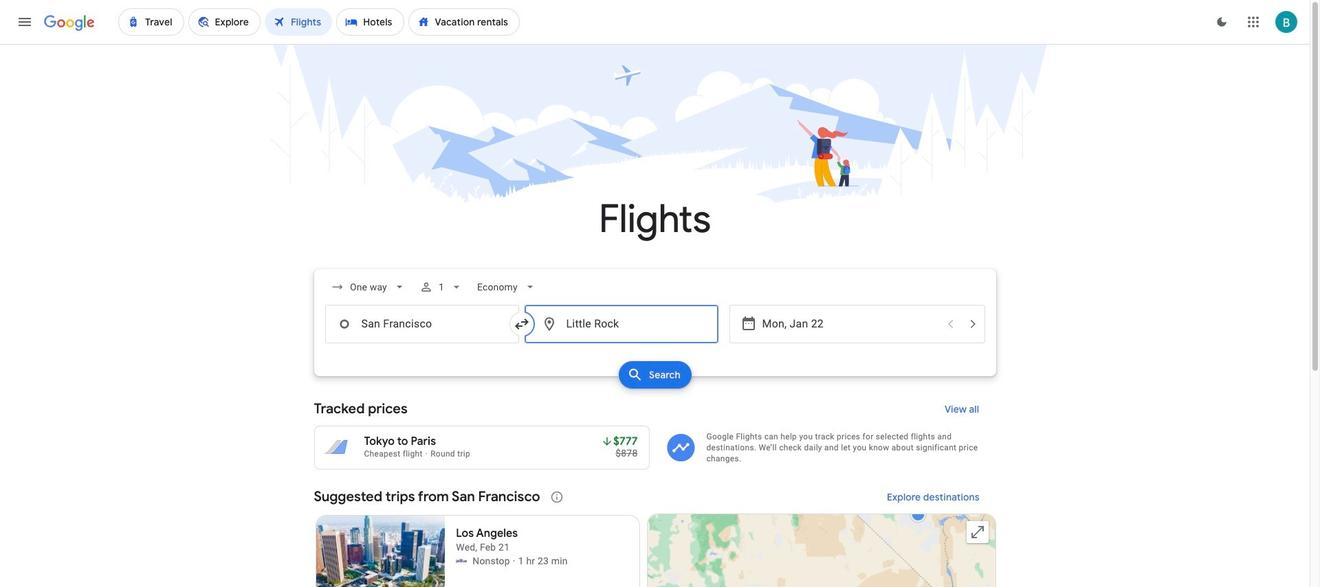 Task type: describe. For each thing, give the bounding box(es) containing it.
 image inside "suggested trips from san francisco" region
[[513, 555, 515, 569]]

878 US dollars text field
[[616, 448, 638, 459]]

suggested trips from san francisco region
[[314, 481, 996, 588]]

tracked prices region
[[314, 393, 996, 470]]

Flight search field
[[303, 270, 1007, 393]]

 image inside tracked prices region
[[425, 450, 428, 459]]

jetblue image
[[456, 556, 467, 567]]

swap origin and destination. image
[[513, 316, 530, 333]]



Task type: vqa. For each thing, say whether or not it's contained in the screenshot.
The Swap Origin And Destination. image
yes



Task type: locate. For each thing, give the bounding box(es) containing it.
1 vertical spatial  image
[[513, 555, 515, 569]]

0 vertical spatial  image
[[425, 450, 428, 459]]

 image
[[425, 450, 428, 459], [513, 555, 515, 569]]

None text field
[[325, 305, 519, 344], [524, 305, 718, 344], [325, 305, 519, 344], [524, 305, 718, 344]]

0 horizontal spatial  image
[[425, 450, 428, 459]]

Departure text field
[[762, 306, 938, 343]]

change appearance image
[[1205, 6, 1238, 39]]

None field
[[325, 275, 411, 300], [472, 275, 543, 300], [325, 275, 411, 300], [472, 275, 543, 300]]

1 horizontal spatial  image
[[513, 555, 515, 569]]

main menu image
[[17, 14, 33, 30]]

777 US dollars text field
[[613, 435, 638, 449]]



